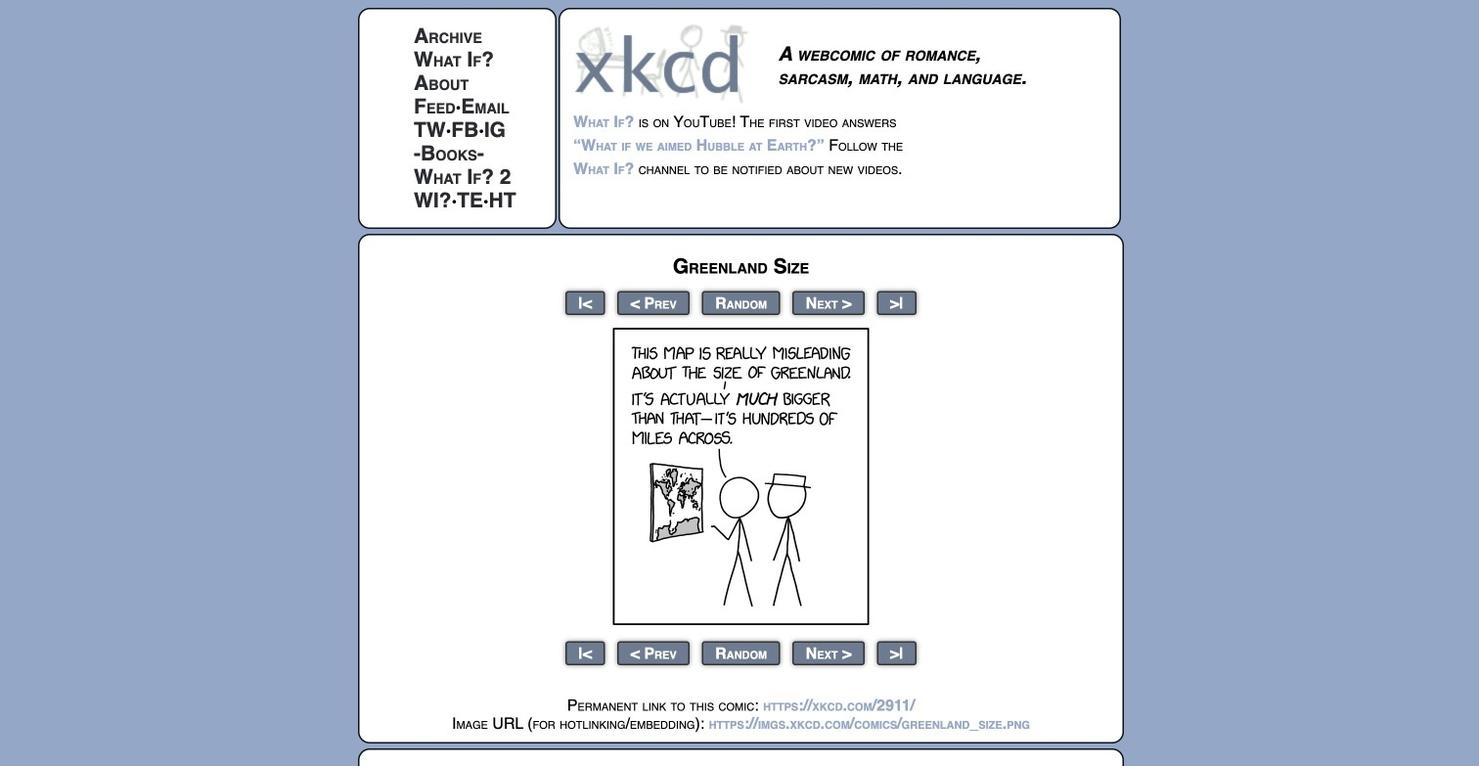 Task type: vqa. For each thing, say whether or not it's contained in the screenshot.
greenland size image
yes



Task type: locate. For each thing, give the bounding box(es) containing it.
xkcd.com logo image
[[573, 23, 755, 104]]

greenland size image
[[613, 328, 869, 625]]



